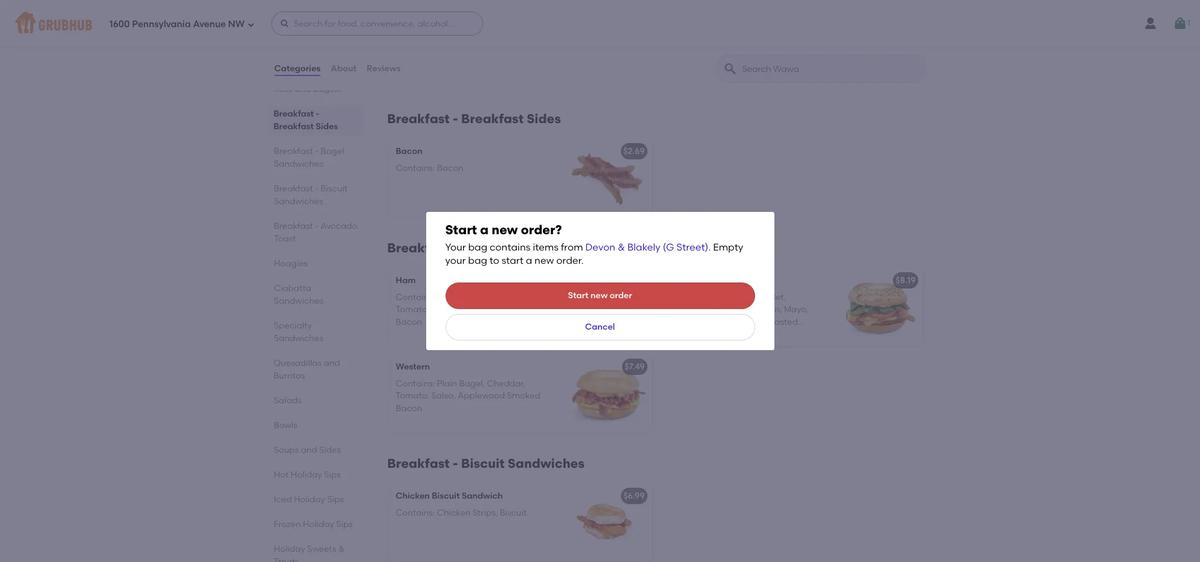 Task type: vqa. For each thing, say whether or not it's contained in the screenshot.
1 button
yes



Task type: locate. For each thing, give the bounding box(es) containing it.
1 vertical spatial chicken
[[437, 509, 471, 519]]

iced holiday sips tab
[[274, 494, 358, 507]]

breakfast - breakfast sides
[[274, 109, 338, 132], [387, 111, 561, 126]]

bagel, left cheddar,
[[459, 379, 485, 389]]

western
[[396, 362, 430, 372]]

1 horizontal spatial new
[[535, 255, 554, 267]]

1 horizontal spatial breakfast - bagel sandwiches
[[387, 241, 578, 256]]

0 vertical spatial chicken
[[396, 491, 430, 502]]

0 horizontal spatial spinach,
[[508, 293, 544, 303]]

smoked down cheddar,
[[507, 391, 540, 402]]

0 vertical spatial bagel
[[419, 16, 443, 26]]

1 vertical spatial smoked
[[746, 329, 779, 340]]

mayo, inside the contains: american, mayo, spinach, tomato, ham, applewood smoked bacon
[[481, 293, 506, 303]]

plain inside button
[[396, 16, 417, 26]]

and inside the breakfast - loose rolls and bagels
[[294, 84, 311, 94]]

smoked inside the contains: american, mayo, spinach, tomato, ham, applewood smoked bacon
[[505, 305, 538, 315]]

smoked for $7.49
[[507, 391, 540, 402]]

$6.99
[[623, 491, 645, 502]]

holiday down hot holiday sips
[[294, 495, 325, 505]]

sips up sweets
[[336, 520, 353, 530]]

nw
[[228, 19, 245, 29]]

svg image
[[280, 19, 289, 28], [247, 21, 254, 28]]

1 horizontal spatial &
[[618, 242, 625, 253]]

1 vertical spatial spinach,
[[702, 317, 738, 328]]

1 vertical spatial a
[[526, 255, 532, 267]]

0 vertical spatial smoked
[[505, 305, 538, 315]]

yellow
[[708, 293, 733, 303]]

bagel inside button
[[419, 16, 443, 26]]

0 vertical spatial tomato,
[[396, 305, 429, 315]]

main navigation navigation
[[0, 0, 1200, 47]]

start for start new order
[[568, 291, 589, 301]]

0 vertical spatial spinach,
[[508, 293, 544, 303]]

new inside empty your bag to start a new order.
[[535, 255, 554, 267]]

turkey breakfast club image
[[832, 268, 923, 346]]

breakfast - biscuit sandwiches up breakfast - avocado toast
[[274, 184, 347, 207]]

smoked
[[505, 305, 538, 315], [746, 329, 779, 340], [507, 391, 540, 402]]

breakfast - biscuit sandwiches
[[274, 184, 347, 207], [387, 456, 585, 471]]

2 $8.19 from the left
[[896, 276, 916, 286]]

2 vertical spatial new
[[591, 291, 608, 301]]

applewood
[[456, 305, 503, 315], [697, 329, 744, 340], [458, 391, 505, 402]]

breakfast inside breakfast - avocado toast
[[274, 221, 313, 232]]

- inside breakfast - avocado toast
[[315, 221, 318, 232]]

smoked down oven
[[746, 329, 779, 340]]

new left order
[[591, 291, 608, 301]]

2 vertical spatial tomato,
[[396, 391, 429, 402]]

2 vertical spatial applewood
[[458, 391, 505, 402]]

applewood inside contains: plain bagel, cheddar, tomato, salsa, applewood smoked bacon
[[458, 391, 505, 402]]

0 vertical spatial start
[[445, 222, 477, 238]]

applewood right ham,
[[456, 305, 503, 315]]

0 horizontal spatial american,
[[437, 293, 479, 303]]

0 horizontal spatial chicken
[[396, 491, 430, 502]]

hoagies
[[274, 259, 307, 269]]

breakfast - bagel sandwiches down the start a new order? at top left
[[387, 241, 578, 256]]

new down items
[[535, 255, 554, 267]]

&
[[618, 242, 625, 253], [338, 545, 344, 555]]

american, down omelet,
[[739, 305, 782, 315]]

biscuit
[[320, 184, 347, 194], [461, 456, 505, 471], [432, 491, 460, 502], [500, 509, 527, 519]]

holiday down iced holiday sips tab
[[303, 520, 334, 530]]

2 vertical spatial bagel
[[461, 241, 498, 256]]

1 vertical spatial breakfast - bagel sandwiches
[[387, 241, 578, 256]]

1 horizontal spatial $8.19
[[896, 276, 916, 286]]

american,
[[437, 293, 479, 303], [739, 305, 782, 315]]

holiday
[[290, 470, 322, 481], [294, 495, 325, 505], [303, 520, 334, 530], [274, 545, 305, 555]]

breakfast - biscuit sandwiches inside tab
[[274, 184, 347, 207]]

1 vertical spatial plain
[[437, 379, 457, 389]]

0 vertical spatial breakfast - bagel sandwiches
[[274, 146, 344, 169]]

1 horizontal spatial bagel
[[419, 16, 443, 26]]

cheddar,
[[487, 379, 525, 389]]

2 bag from the top
[[468, 255, 487, 267]]

salads tab
[[274, 395, 358, 407]]

sweets
[[307, 545, 336, 555]]

- inside breakfast - biscuit sandwiches
[[315, 184, 318, 194]]

toast
[[274, 234, 296, 244]]

1 horizontal spatial bagel,
[[712, 305, 737, 315]]

& right "devon" on the top of the page
[[618, 242, 625, 253]]

1 horizontal spatial american,
[[739, 305, 782, 315]]

tomato, inside the contains: american, mayo, spinach, tomato, ham, applewood smoked bacon
[[396, 305, 429, 315]]

rolls
[[274, 84, 292, 94]]

bag
[[468, 242, 487, 253], [468, 255, 487, 267]]

1 vertical spatial american,
[[739, 305, 782, 315]]

0 horizontal spatial breakfast - bagel sandwiches
[[274, 146, 344, 169]]

holiday up treats
[[274, 545, 305, 555]]

svg image up categories
[[280, 19, 289, 28]]

2 horizontal spatial new
[[591, 291, 608, 301]]

start down order.
[[568, 291, 589, 301]]

contains: inside the contains: american, mayo, spinach, tomato, ham, applewood smoked bacon
[[396, 293, 435, 303]]

holiday sweets & treats
[[274, 545, 344, 563]]

0 horizontal spatial start
[[445, 222, 477, 238]]

breakfast - bagel sandwiches down breakfast - breakfast sides tab
[[274, 146, 344, 169]]

bag inside empty your bag to start a new order.
[[468, 255, 487, 267]]

0 horizontal spatial $8.19
[[625, 276, 645, 286]]

1 vertical spatial applewood
[[697, 329, 744, 340]]

start new order button
[[445, 283, 755, 310]]

mayo, up roasted
[[784, 305, 809, 315]]

0 horizontal spatial breakfast - breakfast sides
[[274, 109, 338, 132]]

2 vertical spatial smoked
[[507, 391, 540, 402]]

1 horizontal spatial spinach,
[[702, 317, 738, 328]]

& right sweets
[[338, 545, 344, 555]]

avenue
[[193, 19, 226, 29]]

1 horizontal spatial mayo,
[[784, 305, 809, 315]]

ciabatta sandwiches
[[274, 284, 323, 307]]

bacon inside the contains: american, mayo, spinach, tomato, ham, applewood smoked bacon
[[396, 317, 422, 328]]

tomato, up "turkey,"
[[667, 317, 700, 328]]

- left loose
[[315, 71, 318, 82]]

chicken up contains: chicken strips, biscuit
[[396, 491, 430, 502]]

pennsylvania
[[132, 19, 191, 29]]

american, up ham,
[[437, 293, 479, 303]]

sides
[[527, 111, 561, 126], [316, 122, 338, 132], [319, 446, 341, 456]]

western image
[[561, 354, 652, 433]]

spinach, inside the contains: american, mayo, spinach, tomato, ham, applewood smoked bacon
[[508, 293, 544, 303]]

and right quesadillas
[[324, 359, 340, 369]]

categories
[[274, 63, 321, 74]]

hoagies tab
[[274, 258, 358, 270]]

soups and sides
[[274, 446, 341, 456]]

spinach,
[[508, 293, 544, 303], [702, 317, 738, 328]]

mayo, down to
[[481, 293, 506, 303]]

start a new order?
[[445, 222, 562, 238]]

biscuit down breakfast - bagel sandwiches tab
[[320, 184, 347, 194]]

sips down soups and sides tab
[[324, 470, 340, 481]]

1 vertical spatial bagel,
[[459, 379, 485, 389]]

bagel, down the yellow
[[712, 305, 737, 315]]

bag right the your
[[468, 242, 487, 253]]

tomato, left ham,
[[396, 305, 429, 315]]

spinach, inside contains: yellow egg omelet, everything bagel, american, mayo, tomato, spinach, oven roasted turkey, applewood smoked bacon
[[702, 317, 738, 328]]

start up the your
[[445, 222, 477, 238]]

breakfast - biscuit sandwiches tab
[[274, 183, 358, 208]]

0 vertical spatial and
[[294, 84, 311, 94]]

bagel inside breakfast - bagel sandwiches
[[320, 146, 344, 157]]

1 vertical spatial mayo,
[[784, 305, 809, 315]]

0 vertical spatial plain
[[396, 16, 417, 26]]

plain up reviews
[[396, 16, 417, 26]]

contains: inside contains: plain bagel, cheddar, tomato, salsa, applewood smoked bacon
[[396, 379, 435, 389]]

1 horizontal spatial plain
[[437, 379, 457, 389]]

(g
[[663, 242, 674, 253]]

0 horizontal spatial &
[[338, 545, 344, 555]]

and right soups
[[301, 446, 317, 456]]

spinach, down the yellow
[[702, 317, 738, 328]]

turkey,
[[667, 329, 695, 340]]

0 vertical spatial sips
[[324, 470, 340, 481]]

- up contains: bacon at the top left
[[453, 111, 458, 126]]

1 vertical spatial start
[[568, 291, 589, 301]]

sips for hot holiday sips
[[324, 470, 340, 481]]

1 $8.19 from the left
[[625, 276, 645, 286]]

0 horizontal spatial svg image
[[247, 21, 254, 28]]

holiday sweets & treats tab
[[274, 544, 358, 563]]

sandwiches
[[274, 159, 323, 169], [274, 196, 323, 207], [501, 241, 578, 256], [274, 296, 323, 307], [274, 334, 323, 344], [508, 456, 585, 471]]

1 vertical spatial sips
[[327, 495, 344, 505]]

breakfast - bagel sandwiches
[[274, 146, 344, 169], [387, 241, 578, 256]]

0 vertical spatial bag
[[468, 242, 487, 253]]

start
[[502, 255, 523, 267]]

cancel
[[585, 322, 615, 332]]

new up contains
[[492, 222, 518, 238]]

smoked inside contains: plain bagel, cheddar, tomato, salsa, applewood smoked bacon
[[507, 391, 540, 402]]

0 horizontal spatial bagel,
[[459, 379, 485, 389]]

breakfast - bagel sandwiches tab
[[274, 145, 358, 170]]

tomato, down western
[[396, 391, 429, 402]]

everything
[[667, 305, 710, 315]]

- down breakfast - breakfast sides tab
[[315, 146, 318, 157]]

soups
[[274, 446, 299, 456]]

hot holiday sips tab
[[274, 469, 358, 482]]

chicken biscuit sandwich
[[396, 491, 503, 502]]

bagel,
[[712, 305, 737, 315], [459, 379, 485, 389]]

magnifying glass icon image
[[723, 62, 737, 76]]

0 horizontal spatial breakfast - biscuit sandwiches
[[274, 184, 347, 207]]

biscuit inside tab
[[320, 184, 347, 194]]

- down bagels
[[316, 109, 319, 119]]

1 horizontal spatial start
[[568, 291, 589, 301]]

1 vertical spatial new
[[535, 255, 554, 267]]

1 horizontal spatial a
[[526, 255, 532, 267]]

new
[[492, 222, 518, 238], [535, 255, 554, 267], [591, 291, 608, 301]]

1 horizontal spatial breakfast - biscuit sandwiches
[[387, 456, 585, 471]]

and inside quesadillas and burritos
[[324, 359, 340, 369]]

contains: for turkey breakfast club
[[667, 293, 706, 303]]

1 vertical spatial breakfast - biscuit sandwiches
[[387, 456, 585, 471]]

0 vertical spatial american,
[[437, 293, 479, 303]]

salads
[[274, 396, 301, 406]]

$8.19 for contains: american, mayo, spinach, tomato, ham, applewood smoked bacon
[[625, 276, 645, 286]]

mayo,
[[481, 293, 506, 303], [784, 305, 809, 315]]

sips up frozen holiday sips tab
[[327, 495, 344, 505]]

quesadillas and burritos
[[274, 359, 340, 381]]

- down breakfast - bagel sandwiches tab
[[315, 184, 318, 194]]

1 vertical spatial and
[[324, 359, 340, 369]]

holiday down soups and sides
[[290, 470, 322, 481]]

- left avocado
[[315, 221, 318, 232]]

0 horizontal spatial bagel
[[320, 146, 344, 157]]

0 vertical spatial applewood
[[456, 305, 503, 315]]

0 vertical spatial mayo,
[[481, 293, 506, 303]]

0 vertical spatial &
[[618, 242, 625, 253]]

a
[[480, 222, 489, 238], [526, 255, 532, 267]]

soups and sides tab
[[274, 444, 358, 457]]

0 vertical spatial breakfast - biscuit sandwiches
[[274, 184, 347, 207]]

and for quesadillas and burritos
[[324, 359, 340, 369]]

contains: inside contains: yellow egg omelet, everything bagel, american, mayo, tomato, spinach, oven roasted turkey, applewood smoked bacon
[[667, 293, 706, 303]]

start for start a new order?
[[445, 222, 477, 238]]

order?
[[521, 222, 562, 238]]

applewood for $8.19
[[456, 305, 503, 315]]

1 vertical spatial &
[[338, 545, 344, 555]]

start
[[445, 222, 477, 238], [568, 291, 589, 301]]

0 vertical spatial bagel,
[[712, 305, 737, 315]]

specialty
[[274, 321, 312, 331]]

specialty sandwiches tab
[[274, 320, 358, 345]]

egg
[[735, 293, 751, 303]]

and right rolls
[[294, 84, 311, 94]]

empty your bag to start a new order.
[[445, 242, 743, 267]]

- inside the breakfast - loose rolls and bagels
[[315, 71, 318, 82]]

svg image right nw
[[247, 21, 254, 28]]

plain
[[396, 16, 417, 26], [437, 379, 457, 389]]

breakfast inside the breakfast - loose rolls and bagels
[[274, 71, 313, 82]]

1 vertical spatial bagel
[[320, 146, 344, 157]]

0 horizontal spatial mayo,
[[481, 293, 506, 303]]

spinach, down the start
[[508, 293, 544, 303]]

plain inside contains: plain bagel, cheddar, tomato, salsa, applewood smoked bacon
[[437, 379, 457, 389]]

chicken down chicken biscuit sandwich
[[437, 509, 471, 519]]

biscuit right strips,
[[500, 509, 527, 519]]

smoked down the start
[[505, 305, 538, 315]]

iced holiday sips
[[274, 495, 344, 505]]

applewood down cheddar,
[[458, 391, 505, 402]]

0 vertical spatial new
[[492, 222, 518, 238]]

contains:
[[396, 163, 435, 174], [396, 293, 435, 303], [667, 293, 706, 303], [396, 379, 435, 389], [396, 509, 435, 519]]

contains: for bacon
[[396, 163, 435, 174]]

breakfast inside breakfast - bagel sandwiches
[[274, 146, 313, 157]]

american, inside the contains: american, mayo, spinach, tomato, ham, applewood smoked bacon
[[437, 293, 479, 303]]

applewood down oven
[[697, 329, 744, 340]]

2 vertical spatial sips
[[336, 520, 353, 530]]

plain up the salsa,
[[437, 379, 457, 389]]

breakfast - biscuit sandwiches up sandwich
[[387, 456, 585, 471]]

start inside button
[[568, 291, 589, 301]]

breakfast
[[274, 71, 313, 82], [274, 109, 314, 119], [387, 111, 450, 126], [461, 111, 524, 126], [274, 122, 314, 132], [274, 146, 313, 157], [274, 184, 313, 194], [274, 221, 313, 232], [387, 241, 450, 256], [696, 276, 736, 286], [387, 456, 450, 471]]

1 vertical spatial tomato,
[[667, 317, 700, 328]]

1
[[1187, 18, 1190, 28]]

0 horizontal spatial plain
[[396, 16, 417, 26]]

your
[[445, 242, 466, 253]]

tomato, inside contains: plain bagel, cheddar, tomato, salsa, applewood smoked bacon
[[396, 391, 429, 402]]

0 vertical spatial a
[[480, 222, 489, 238]]

1 vertical spatial bag
[[468, 255, 487, 267]]

2 horizontal spatial bagel
[[461, 241, 498, 256]]

1 button
[[1173, 13, 1190, 34]]

applewood inside the contains: american, mayo, spinach, tomato, ham, applewood smoked bacon
[[456, 305, 503, 315]]

tomato,
[[396, 305, 429, 315], [667, 317, 700, 328], [396, 391, 429, 402]]

$8.19
[[625, 276, 645, 286], [896, 276, 916, 286]]

hot
[[274, 470, 288, 481]]

to
[[490, 255, 499, 267]]

bag left to
[[468, 255, 487, 267]]

-
[[315, 71, 318, 82], [316, 109, 319, 119], [453, 111, 458, 126], [315, 146, 318, 157], [315, 184, 318, 194], [315, 221, 318, 232], [453, 241, 458, 256], [453, 456, 458, 471]]

2 vertical spatial and
[[301, 446, 317, 456]]

breakfast inside breakfast - biscuit sandwiches
[[274, 184, 313, 194]]

1 horizontal spatial chicken
[[437, 509, 471, 519]]



Task type: describe. For each thing, give the bounding box(es) containing it.
- up chicken biscuit sandwich
[[453, 456, 458, 471]]

everything bagel image
[[832, 8, 923, 87]]

frozen holiday sips
[[274, 520, 353, 530]]

a inside empty your bag to start a new order.
[[526, 255, 532, 267]]

$2.69
[[623, 146, 645, 156]]

0 horizontal spatial new
[[492, 222, 518, 238]]

omelet,
[[753, 293, 786, 303]]

contains: plain bagel, cheddar, tomato, salsa, applewood smoked bacon
[[396, 379, 540, 414]]

plain bagel image
[[561, 8, 652, 87]]

breakfast - avocado toast tab
[[274, 220, 358, 245]]

bacon image
[[561, 138, 652, 217]]

contains: for ham
[[396, 293, 435, 303]]

specialty sandwiches
[[274, 321, 323, 344]]

oven
[[740, 317, 762, 328]]

bagel, inside contains: plain bagel, cheddar, tomato, salsa, applewood smoked bacon
[[459, 379, 485, 389]]

chicken biscuit sandwich image
[[561, 484, 652, 562]]

breakfast - avocado toast
[[274, 221, 357, 244]]

holiday inside holiday sweets & treats
[[274, 545, 305, 555]]

breakfast - breakfast sides inside tab
[[274, 109, 338, 132]]

sips for frozen holiday sips
[[336, 520, 353, 530]]

contains: yellow egg omelet, everything bagel, american, mayo, tomato, spinach, oven roasted turkey, applewood smoked bacon
[[667, 293, 809, 340]]

and for soups and sides
[[301, 446, 317, 456]]

smoked inside contains: yellow egg omelet, everything bagel, american, mayo, tomato, spinach, oven roasted turkey, applewood smoked bacon
[[746, 329, 779, 340]]

frozen
[[274, 520, 301, 530]]

- left to
[[453, 241, 458, 256]]

avocado
[[320, 221, 357, 232]]

1600 pennsylvania avenue nw
[[109, 19, 245, 29]]

reviews
[[367, 63, 400, 74]]

roasted
[[764, 317, 798, 328]]

bowls tab
[[274, 420, 358, 432]]

breakfast - loose rolls and bagels
[[274, 71, 344, 94]]

start new order
[[568, 291, 632, 301]]

strips,
[[473, 509, 498, 519]]

loose
[[320, 71, 344, 82]]

0 horizontal spatial a
[[480, 222, 489, 238]]

ciabatta
[[274, 284, 311, 294]]

contains: bacon
[[396, 163, 463, 174]]

applewood inside contains: yellow egg omelet, everything bagel, american, mayo, tomato, spinach, oven roasted turkey, applewood smoked bacon
[[697, 329, 744, 340]]

breakfast - breakfast sides tab
[[274, 108, 358, 133]]

$7.49
[[625, 362, 645, 372]]

tomato, inside contains: yellow egg omelet, everything bagel, american, mayo, tomato, spinach, oven roasted turkey, applewood smoked bacon
[[667, 317, 700, 328]]

street)
[[677, 242, 708, 253]]

ham,
[[431, 305, 454, 315]]

turkey
[[667, 276, 694, 286]]

contains: american, mayo, spinach, tomato, ham, applewood smoked bacon
[[396, 293, 544, 328]]

items
[[533, 242, 559, 253]]

ciabatta sandwiches tab
[[274, 282, 358, 308]]

bacon inside contains: yellow egg omelet, everything bagel, american, mayo, tomato, spinach, oven roasted turkey, applewood smoked bacon
[[781, 329, 808, 340]]

turkey breakfast club
[[667, 276, 757, 286]]

order
[[610, 291, 632, 301]]

bagel, inside contains: yellow egg omelet, everything bagel, american, mayo, tomato, spinach, oven roasted turkey, applewood smoked bacon
[[712, 305, 737, 315]]

frozen holiday sips tab
[[274, 519, 358, 531]]

club
[[738, 276, 757, 286]]

your bag contains items from devon & blakely (g street) .
[[445, 242, 711, 253]]

categories button
[[274, 47, 321, 91]]

contains
[[490, 242, 530, 253]]

iced
[[274, 495, 292, 505]]

applewood for $7.49
[[458, 391, 505, 402]]

blakely
[[627, 242, 661, 253]]

mayo, inside contains: yellow egg omelet, everything bagel, american, mayo, tomato, spinach, oven roasted turkey, applewood smoked bacon
[[784, 305, 809, 315]]

bacon inside contains: plain bagel, cheddar, tomato, salsa, applewood smoked bacon
[[396, 404, 422, 414]]

holiday for iced
[[294, 495, 325, 505]]

cancel button
[[445, 314, 755, 341]]

plain bagel button
[[388, 8, 652, 87]]

1 horizontal spatial svg image
[[280, 19, 289, 28]]

salsa,
[[431, 391, 456, 402]]

empty
[[713, 242, 743, 253]]

breakfast - bagel sandwiches inside tab
[[274, 146, 344, 169]]

reviews button
[[366, 47, 401, 91]]

sandwich
[[462, 491, 503, 502]]

contains: chicken strips, biscuit
[[396, 509, 527, 519]]

1 horizontal spatial breakfast - breakfast sides
[[387, 111, 561, 126]]

ham
[[396, 276, 416, 286]]

& inside holiday sweets & treats
[[338, 545, 344, 555]]

bowls
[[274, 421, 297, 431]]

your
[[445, 255, 466, 267]]

tomato, for contains: american, mayo, spinach, tomato, ham, applewood smoked bacon
[[396, 305, 429, 315]]

biscuit up contains: chicken strips, biscuit
[[432, 491, 460, 502]]

smoked for $8.19
[[505, 305, 538, 315]]

holiday for hot
[[290, 470, 322, 481]]

order.
[[556, 255, 584, 267]]

american, inside contains: yellow egg omelet, everything bagel, american, mayo, tomato, spinach, oven roasted turkey, applewood smoked bacon
[[739, 305, 782, 315]]

about
[[331, 63, 356, 74]]

$8.19 for contains: yellow egg omelet, everything bagel, american, mayo, tomato, spinach, oven roasted turkey, applewood smoked bacon
[[896, 276, 916, 286]]

treats
[[274, 557, 299, 563]]

hot holiday sips
[[274, 470, 340, 481]]

sips for iced holiday sips
[[327, 495, 344, 505]]

quesadillas
[[274, 359, 322, 369]]

plain bagel
[[396, 16, 443, 26]]

holiday for frozen
[[303, 520, 334, 530]]

1 bag from the top
[[468, 242, 487, 253]]

new inside button
[[591, 291, 608, 301]]

breakfast - loose rolls and bagels tab
[[274, 70, 358, 96]]

from
[[561, 242, 583, 253]]

quesadillas and burritos tab
[[274, 357, 358, 383]]

1600
[[109, 19, 130, 29]]

ham image
[[561, 268, 652, 346]]

tomato, for contains: plain bagel, cheddar, tomato, salsa, applewood smoked bacon
[[396, 391, 429, 402]]

contains: for chicken biscuit sandwich
[[396, 509, 435, 519]]

bagels
[[313, 84, 340, 94]]

svg image
[[1173, 16, 1187, 31]]

.
[[708, 242, 711, 253]]

biscuit up sandwich
[[461, 456, 505, 471]]

about button
[[330, 47, 357, 91]]

burritos
[[274, 371, 305, 381]]

devon
[[585, 242, 615, 253]]

contains: for western
[[396, 379, 435, 389]]



